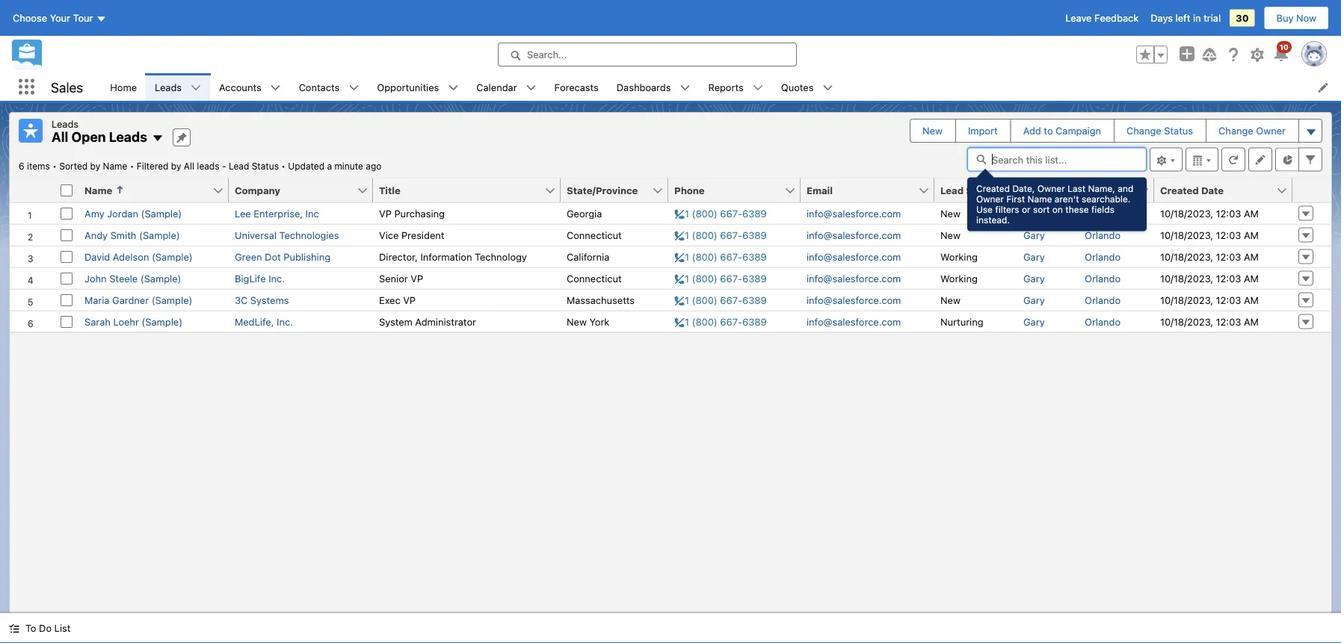 Task type: vqa. For each thing, say whether or not it's contained in the screenshot.
Contracts within the Setup Contact Roles on Contracts
no



Task type: locate. For each thing, give the bounding box(es) containing it.
(sample) down maria gardner (sample)
[[142, 316, 183, 327]]

on
[[1053, 204, 1063, 215]]

working for connecticut
[[941, 273, 978, 284]]

status up created date
[[1164, 125, 1193, 136]]

1 gary link from the top
[[1024, 208, 1045, 219]]

text default image inside reports list item
[[753, 83, 763, 93]]

working
[[941, 251, 978, 262], [941, 273, 978, 284]]

sarah loehr (sample)
[[84, 316, 183, 327]]

name inside created date, owner last name, and owner first name aren't searchable. use filters or sort on these fields instead.
[[1028, 194, 1052, 204]]

1 vertical spatial lead
[[941, 185, 964, 196]]

inc. down dot
[[269, 273, 285, 284]]

info@salesforce.com link for director, information technology
[[807, 251, 901, 262]]

york
[[590, 316, 610, 327]]

by right sorted in the left of the page
[[90, 161, 100, 172]]

change owner button
[[1207, 120, 1298, 142]]

• left updated
[[281, 161, 286, 172]]

gary link for connecticut
[[1024, 273, 1045, 284]]

text default image right reports at the right
[[753, 83, 763, 93]]

item number image
[[10, 178, 55, 202]]

click to dial disabled image for director, information technology
[[674, 251, 767, 262]]

3 gary from the top
[[1024, 251, 1045, 262]]

• left filtered
[[130, 161, 134, 172]]

info@salesforce.com for exec vp
[[807, 295, 901, 306]]

(sample) down david adelson (sample) link
[[140, 273, 181, 284]]

3 10/18/2023, from the top
[[1160, 251, 1214, 262]]

0 vertical spatial working
[[941, 251, 978, 262]]

6 gary from the top
[[1024, 316, 1045, 327]]

5 info@salesforce.com link from the top
[[807, 295, 901, 306]]

1 change from the left
[[1127, 125, 1162, 136]]

maria gardner (sample)
[[84, 295, 192, 306]]

last inside button
[[1119, 185, 1140, 196]]

massachusetts
[[567, 295, 635, 306]]

3 info@salesforce.com link from the top
[[807, 251, 901, 262]]

2 change from the left
[[1219, 125, 1254, 136]]

info@salesforce.com link for vice president
[[807, 230, 901, 241]]

a
[[327, 161, 332, 172]]

5 orlando from the top
[[1085, 295, 1121, 306]]

4 info@salesforce.com from the top
[[807, 273, 901, 284]]

company button
[[229, 178, 357, 202]]

1 horizontal spatial •
[[130, 161, 134, 172]]

0 horizontal spatial by
[[90, 161, 100, 172]]

0 vertical spatial connecticut
[[567, 230, 622, 241]]

5 10/18/2023, 12:03 am from the top
[[1160, 295, 1259, 306]]

david adelson (sample)
[[84, 251, 193, 262]]

1 10/18/2023, 12:03 am from the top
[[1160, 208, 1259, 219]]

medlife, inc.
[[235, 316, 293, 327]]

owner first name element
[[1018, 178, 1088, 203]]

6 items • sorted by name • filtered by all leads - lead status • updated a minute ago
[[19, 161, 382, 172]]

1 horizontal spatial created
[[1160, 185, 1199, 196]]

lee enterprise, inc
[[235, 208, 319, 219]]

0 horizontal spatial change
[[1127, 125, 1162, 136]]

5 am from the top
[[1244, 295, 1259, 306]]

4 gary link from the top
[[1024, 273, 1045, 284]]

text default image up the all open leads status
[[152, 132, 164, 144]]

state/province
[[567, 185, 638, 196]]

3 gary link from the top
[[1024, 251, 1045, 262]]

open
[[71, 129, 106, 145]]

3 • from the left
[[281, 161, 286, 172]]

biglife
[[235, 273, 266, 284]]

-
[[222, 161, 226, 172]]

12:03 for director, information technology
[[1216, 251, 1241, 262]]

system administrator
[[379, 316, 476, 327]]

john steele (sample) link
[[84, 273, 181, 284]]

adelson
[[113, 251, 149, 262]]

click to dial disabled image
[[674, 208, 767, 219], [674, 230, 767, 241], [674, 251, 767, 262], [674, 273, 767, 284], [674, 295, 767, 306], [674, 316, 767, 327]]

1 orlando from the top
[[1085, 208, 1121, 219]]

1 vertical spatial working
[[941, 273, 978, 284]]

10/18/2023, for vice president
[[1160, 230, 1214, 241]]

text default image for quotes
[[823, 83, 833, 93]]

text default image for accounts
[[270, 83, 281, 93]]

all left open
[[52, 129, 68, 145]]

text default image inside "contacts" list item
[[349, 83, 359, 93]]

0 horizontal spatial status
[[252, 161, 279, 172]]

(sample) right gardner
[[152, 295, 192, 306]]

all left leads
[[184, 161, 194, 172]]

1 vertical spatial connecticut
[[567, 273, 622, 284]]

universal technologies
[[235, 230, 339, 241]]

12:03 for vp purchasing
[[1216, 208, 1241, 219]]

searchable.
[[1082, 194, 1131, 204]]

3 click to dial disabled image from the top
[[674, 251, 767, 262]]

owner inside button
[[1256, 125, 1286, 136]]

10/18/2023,
[[1160, 208, 1214, 219], [1160, 230, 1214, 241], [1160, 251, 1214, 262], [1160, 273, 1214, 284], [1160, 295, 1214, 306], [1160, 316, 1214, 327]]

text default image right quotes
[[823, 83, 833, 93]]

sarah
[[84, 316, 111, 327]]

2 10/18/2023, from the top
[[1160, 230, 1214, 241]]

date
[[1201, 185, 1224, 196]]

2 horizontal spatial status
[[1164, 125, 1193, 136]]

text default image inside dashboards list item
[[680, 83, 690, 93]]

(sample) for john steele (sample)
[[140, 273, 181, 284]]

action element
[[1293, 178, 1332, 203]]

quotes
[[781, 81, 814, 93]]

connecticut down california
[[567, 273, 622, 284]]

1 orlando link from the top
[[1085, 208, 1121, 219]]

sarah loehr (sample) link
[[84, 316, 183, 327]]

these
[[1066, 204, 1089, 215]]

4 am from the top
[[1244, 273, 1259, 284]]

text default image inside quotes list item
[[823, 83, 833, 93]]

status up "use"
[[966, 185, 998, 196]]

vice president
[[379, 230, 444, 241]]

gary link
[[1024, 208, 1045, 219], [1024, 230, 1045, 241], [1024, 251, 1045, 262], [1024, 273, 1045, 284], [1024, 295, 1045, 306], [1024, 316, 1045, 327]]

4 orlando from the top
[[1085, 273, 1121, 284]]

4 gary from the top
[[1024, 273, 1045, 284]]

leads link
[[146, 73, 191, 101]]

12:03 for senior vp
[[1216, 273, 1241, 284]]

6 click to dial disabled image from the top
[[674, 316, 767, 327]]

director,
[[379, 251, 418, 262]]

vp right 'senior'
[[411, 273, 423, 284]]

choose your tour button
[[12, 6, 107, 30]]

orlando for sixth 'orlando' link from the top of the all open leads grid
[[1085, 316, 1121, 327]]

leads inside list item
[[155, 81, 182, 93]]

choose your tour
[[13, 12, 93, 24]]

6 info@salesforce.com from the top
[[807, 316, 901, 327]]

(sample) down "name" element
[[141, 208, 182, 219]]

forecasts link
[[545, 73, 608, 101]]

to
[[1044, 125, 1053, 136]]

6 12:03 from the top
[[1216, 316, 1241, 327]]

created left date
[[1160, 185, 1199, 196]]

1 12:03 from the top
[[1216, 208, 1241, 219]]

1 horizontal spatial all
[[184, 161, 194, 172]]

text default image left calendar
[[448, 83, 459, 93]]

1 vertical spatial inc.
[[277, 316, 293, 327]]

new
[[923, 125, 943, 136], [941, 208, 961, 219], [941, 230, 961, 241], [941, 295, 961, 306], [567, 316, 587, 327]]

text default image right accounts at top
[[270, 83, 281, 93]]

1 horizontal spatial last
[[1119, 185, 1140, 196]]

cell inside all open leads grid
[[55, 178, 79, 203]]

10/18/2023, 12:03 am for vice president
[[1160, 230, 1259, 241]]

1 horizontal spatial change
[[1219, 125, 1254, 136]]

owner up "fields"
[[1085, 185, 1117, 196]]

text default image left to
[[9, 624, 19, 634]]

2 am from the top
[[1244, 230, 1259, 241]]

filtered
[[137, 161, 169, 172]]

search...
[[527, 49, 567, 60]]

2 12:03 from the top
[[1216, 230, 1241, 241]]

created inside created date, owner last name, and owner first name aren't searchable. use filters or sort on these fields instead.
[[976, 184, 1010, 194]]

3c systems
[[235, 295, 289, 306]]

vp
[[379, 208, 392, 219], [411, 273, 423, 284], [403, 295, 416, 306]]

6 am from the top
[[1244, 316, 1259, 327]]

status up company
[[252, 161, 279, 172]]

david adelson (sample) link
[[84, 251, 193, 262]]

cell
[[55, 178, 79, 203]]

0 vertical spatial status
[[1164, 125, 1193, 136]]

2 vertical spatial vp
[[403, 295, 416, 306]]

leads list item
[[146, 73, 210, 101]]

2 vertical spatial status
[[966, 185, 998, 196]]

owner up created date element
[[1256, 125, 1286, 136]]

4 click to dial disabled image from the top
[[674, 273, 767, 284]]

1 working from the top
[[941, 251, 978, 262]]

change status button
[[1115, 120, 1205, 142]]

vp right exec at the top of page
[[403, 295, 416, 306]]

accounts link
[[210, 73, 270, 101]]

inc. for medlife, inc.
[[277, 316, 293, 327]]

0 horizontal spatial created
[[976, 184, 1010, 194]]

4 12:03 from the top
[[1216, 273, 1241, 284]]

company element
[[229, 178, 382, 203]]

None search field
[[967, 148, 1147, 172]]

Search All Open Leads list view. search field
[[967, 148, 1147, 172]]

6 gary link from the top
[[1024, 316, 1045, 327]]

(sample) for david adelson (sample)
[[152, 251, 193, 262]]

created up "use"
[[976, 184, 1010, 194]]

change up the and at the right top
[[1127, 125, 1162, 136]]

10/18/2023, 12:03 am
[[1160, 208, 1259, 219], [1160, 230, 1259, 241], [1160, 251, 1259, 262], [1160, 273, 1259, 284], [1160, 295, 1259, 306], [1160, 316, 1259, 327]]

lead status
[[941, 185, 998, 196]]

calendar list item
[[468, 73, 545, 101]]

• right items
[[52, 161, 57, 172]]

text default image right calendar
[[526, 83, 537, 93]]

gary link for new york
[[1024, 316, 1045, 327]]

enterprise,
[[254, 208, 303, 219]]

connecticut up california
[[567, 230, 622, 241]]

leads right home
[[155, 81, 182, 93]]

connecticut for senior vp
[[567, 273, 622, 284]]

name element
[[79, 178, 238, 203]]

group
[[1136, 46, 1168, 64]]

6 info@salesforce.com link from the top
[[807, 316, 901, 327]]

steele
[[109, 273, 138, 284]]

5 10/18/2023, from the top
[[1160, 295, 1214, 306]]

5 info@salesforce.com from the top
[[807, 295, 901, 306]]

orlando for 6th 'orlando' link from the bottom of the all open leads grid
[[1085, 208, 1121, 219]]

am for vice president
[[1244, 230, 1259, 241]]

10/18/2023, for exec vp
[[1160, 295, 1214, 306]]

1 vertical spatial all
[[184, 161, 194, 172]]

2 click to dial disabled image from the top
[[674, 230, 767, 241]]

created inside created date button
[[1160, 185, 1199, 196]]

text default image for calendar
[[526, 83, 537, 93]]

email element
[[801, 178, 944, 203]]

list
[[101, 73, 1341, 101]]

green dot publishing
[[235, 251, 331, 262]]

home
[[110, 81, 137, 93]]

text default image inside accounts list item
[[270, 83, 281, 93]]

contacts link
[[290, 73, 349, 101]]

(sample) for sarah loehr (sample)
[[142, 316, 183, 327]]

andy smith (sample)
[[84, 230, 180, 241]]

2 working from the top
[[941, 273, 978, 284]]

name inside button
[[1142, 185, 1170, 196]]

orlando for 5th 'orlando' link
[[1085, 295, 1121, 306]]

5 orlando link from the top
[[1085, 295, 1121, 306]]

2 10/18/2023, 12:03 am from the top
[[1160, 230, 1259, 241]]

am for senior vp
[[1244, 273, 1259, 284]]

3 info@salesforce.com from the top
[[807, 251, 901, 262]]

created date, owner last name, and owner first name aren't searchable. use filters or sort on these fields instead.
[[976, 184, 1134, 225]]

2 orlando from the top
[[1085, 230, 1121, 241]]

(sample) for andy smith (sample)
[[139, 230, 180, 241]]

trial
[[1204, 12, 1221, 24]]

text default image inside opportunities list item
[[448, 83, 459, 93]]

working up nurturing
[[941, 273, 978, 284]]

10
[[1280, 43, 1289, 51]]

2 horizontal spatial leads
[[155, 81, 182, 93]]

am
[[1244, 208, 1259, 219], [1244, 230, 1259, 241], [1244, 251, 1259, 262], [1244, 273, 1259, 284], [1244, 295, 1259, 306], [1244, 316, 1259, 327]]

am for vp purchasing
[[1244, 208, 1259, 219]]

ago
[[366, 161, 382, 172]]

maria gardner (sample) link
[[84, 295, 192, 306]]

text default image left accounts "link"
[[191, 83, 201, 93]]

2 info@salesforce.com from the top
[[807, 230, 901, 241]]

green dot publishing link
[[235, 251, 331, 262]]

name inside button
[[84, 185, 112, 196]]

0 vertical spatial inc.
[[269, 273, 285, 284]]

1 info@salesforce.com from the top
[[807, 208, 901, 219]]

opportunities link
[[368, 73, 448, 101]]

text default image for opportunities
[[448, 83, 459, 93]]

phone element
[[668, 178, 810, 203]]

medlife,
[[235, 316, 274, 327]]

owner up the on
[[1038, 184, 1065, 194]]

2 connecticut from the top
[[567, 273, 622, 284]]

1 horizontal spatial status
[[966, 185, 998, 196]]

1 horizontal spatial by
[[171, 161, 181, 172]]

leads right leads icon
[[52, 118, 79, 129]]

12:03 for exec vp
[[1216, 295, 1241, 306]]

change up created date element
[[1219, 125, 1254, 136]]

vp up vice
[[379, 208, 392, 219]]

1 10/18/2023, from the top
[[1160, 208, 1214, 219]]

status inside all open leads grid
[[966, 185, 998, 196]]

4 info@salesforce.com link from the top
[[807, 273, 901, 284]]

feedback
[[1095, 12, 1139, 24]]

5 click to dial disabled image from the top
[[674, 295, 767, 306]]

1 click to dial disabled image from the top
[[674, 208, 767, 219]]

4 10/18/2023, from the top
[[1160, 273, 1214, 284]]

5 gary link from the top
[[1024, 295, 1045, 306]]

leads up filtered
[[109, 129, 147, 145]]

3 orlando from the top
[[1085, 251, 1121, 262]]

2 horizontal spatial •
[[281, 161, 286, 172]]

senior vp
[[379, 273, 423, 284]]

6 orlando from the top
[[1085, 316, 1121, 327]]

1 gary from the top
[[1024, 208, 1045, 219]]

1 info@salesforce.com link from the top
[[807, 208, 901, 219]]

10/18/2023, 12:03 am for system administrator
[[1160, 316, 1259, 327]]

3 10/18/2023, 12:03 am from the top
[[1160, 251, 1259, 262]]

change
[[1127, 125, 1162, 136], [1219, 125, 1254, 136]]

working down instead.
[[941, 251, 978, 262]]

lead status element
[[935, 178, 1027, 203]]

aren't
[[1055, 194, 1079, 204]]

(sample) up david adelson (sample) link
[[139, 230, 180, 241]]

text default image
[[270, 83, 281, 93], [349, 83, 359, 93], [448, 83, 459, 93], [823, 83, 833, 93], [9, 624, 19, 634]]

text default image inside leads list item
[[191, 83, 201, 93]]

systems
[[250, 295, 289, 306]]

5 12:03 from the top
[[1216, 295, 1241, 306]]

item number element
[[10, 178, 55, 203]]

contacts list item
[[290, 73, 368, 101]]

amy
[[84, 208, 104, 219]]

text default image right contacts
[[349, 83, 359, 93]]

6 10/18/2023, from the top
[[1160, 316, 1214, 327]]

text default image left reports link
[[680, 83, 690, 93]]

1 vertical spatial status
[[252, 161, 279, 172]]

0 horizontal spatial all
[[52, 129, 68, 145]]

orlando for 3rd 'orlando' link
[[1085, 251, 1121, 262]]

1 horizontal spatial lead
[[941, 185, 964, 196]]

connecticut for vice president
[[567, 230, 622, 241]]

0 horizontal spatial last
[[1068, 184, 1086, 194]]

2 orlando link from the top
[[1085, 230, 1121, 241]]

(sample) right adelson on the top left of page
[[152, 251, 193, 262]]

1 vertical spatial vp
[[411, 273, 423, 284]]

4 10/18/2023, 12:03 am from the top
[[1160, 273, 1259, 284]]

1 connecticut from the top
[[567, 230, 622, 241]]

3 12:03 from the top
[[1216, 251, 1241, 262]]

info@salesforce.com link for senior vp
[[807, 273, 901, 284]]

text default image
[[191, 83, 201, 93], [526, 83, 537, 93], [680, 83, 690, 93], [753, 83, 763, 93], [152, 132, 164, 144]]

0 horizontal spatial •
[[52, 161, 57, 172]]

info@salesforce.com link for vp purchasing
[[807, 208, 901, 219]]

owner last name element
[[1079, 178, 1170, 203]]

inc. down the systems
[[277, 316, 293, 327]]

3 am from the top
[[1244, 251, 1259, 262]]

all open leads|leads|list view element
[[9, 112, 1332, 614]]

or
[[1022, 204, 1031, 215]]

0 vertical spatial lead
[[229, 161, 249, 172]]

3 orlando link from the top
[[1085, 251, 1121, 262]]

by right filtered
[[171, 161, 181, 172]]

add
[[1023, 125, 1041, 136]]

5 gary from the top
[[1024, 295, 1045, 306]]

quotes link
[[772, 73, 823, 101]]

1 am from the top
[[1244, 208, 1259, 219]]

in
[[1193, 12, 1201, 24]]

text default image inside calendar list item
[[526, 83, 537, 93]]

6 10/18/2023, 12:03 am from the top
[[1160, 316, 1259, 327]]

all open leads status
[[19, 161, 288, 172]]

2 info@salesforce.com link from the top
[[807, 230, 901, 241]]



Task type: describe. For each thing, give the bounding box(es) containing it.
gary for massachusetts
[[1024, 295, 1045, 306]]

title
[[379, 185, 401, 196]]

created date
[[1160, 185, 1224, 196]]

dashboards list item
[[608, 73, 699, 101]]

owner inside button
[[1085, 185, 1117, 196]]

buy now button
[[1264, 6, 1329, 30]]

david
[[84, 251, 110, 262]]

lee enterprise, inc link
[[235, 208, 319, 219]]

gary for california
[[1024, 251, 1045, 262]]

first
[[1007, 194, 1025, 204]]

john
[[84, 273, 107, 284]]

biglife inc. link
[[235, 273, 285, 284]]

calendar link
[[468, 73, 526, 101]]

click to dial disabled image for vice president
[[674, 230, 767, 241]]

all open leads
[[52, 129, 147, 145]]

gary for new york
[[1024, 316, 1045, 327]]

text default image for reports
[[753, 83, 763, 93]]

click to dial disabled image for system administrator
[[674, 316, 767, 327]]

import button
[[956, 120, 1010, 142]]

filters
[[995, 204, 1019, 215]]

last inside created date, owner last name, and owner first name aren't searchable. use filters or sort on these fields instead.
[[1068, 184, 1086, 194]]

accounts
[[219, 81, 261, 93]]

reports link
[[699, 73, 753, 101]]

search... button
[[498, 43, 797, 67]]

owner up instead.
[[976, 194, 1004, 204]]

info@salesforce.com for system administrator
[[807, 316, 901, 327]]

10/18/2023, 12:03 am for senior vp
[[1160, 273, 1259, 284]]

10/18/2023, 12:03 am for exec vp
[[1160, 295, 1259, 306]]

loehr
[[113, 316, 139, 327]]

change owner
[[1219, 125, 1286, 136]]

10/18/2023, for system administrator
[[1160, 316, 1214, 327]]

john steele (sample)
[[84, 273, 181, 284]]

phone button
[[668, 178, 784, 202]]

leave feedback
[[1066, 12, 1139, 24]]

do
[[39, 623, 52, 634]]

list containing home
[[101, 73, 1341, 101]]

10/18/2023, for senior vp
[[1160, 273, 1214, 284]]

campaign
[[1056, 125, 1101, 136]]

state/province element
[[561, 178, 677, 203]]

owner last name
[[1085, 185, 1170, 196]]

0 horizontal spatial leads
[[52, 118, 79, 129]]

exec vp
[[379, 295, 416, 306]]

accounts list item
[[210, 73, 290, 101]]

status for lead status
[[966, 185, 998, 196]]

orlando for 2nd 'orlando' link from the top
[[1085, 230, 1121, 241]]

click to dial disabled image for senior vp
[[674, 273, 767, 284]]

email button
[[801, 178, 918, 202]]

opportunities list item
[[368, 73, 468, 101]]

am for director, information technology
[[1244, 251, 1259, 262]]

vp purchasing
[[379, 208, 445, 219]]

purchasing
[[394, 208, 445, 219]]

2 gary from the top
[[1024, 230, 1045, 241]]

georgia
[[567, 208, 602, 219]]

lead status button
[[935, 178, 1001, 202]]

30
[[1236, 12, 1249, 24]]

1 horizontal spatial leads
[[109, 129, 147, 145]]

12:03 for system administrator
[[1216, 316, 1241, 327]]

all open leads grid
[[10, 178, 1332, 333]]

info@salesforce.com for director, information technology
[[807, 251, 901, 262]]

click to dial disabled image for vp purchasing
[[674, 208, 767, 219]]

3c systems link
[[235, 295, 289, 306]]

reports list item
[[699, 73, 772, 101]]

quotes list item
[[772, 73, 842, 101]]

to do list button
[[0, 614, 80, 644]]

gardner
[[112, 295, 149, 306]]

gary link for massachusetts
[[1024, 295, 1045, 306]]

reports
[[708, 81, 744, 93]]

sort
[[1033, 204, 1050, 215]]

lead inside button
[[941, 185, 964, 196]]

buy now
[[1277, 12, 1317, 24]]

leave feedback link
[[1066, 12, 1139, 24]]

your
[[50, 12, 70, 24]]

change for change status
[[1127, 125, 1162, 136]]

click to dial disabled image for exec vp
[[674, 295, 767, 306]]

vp for senior vp
[[411, 273, 423, 284]]

working for california
[[941, 251, 978, 262]]

2 • from the left
[[130, 161, 134, 172]]

new button
[[911, 120, 955, 142]]

change for change owner
[[1219, 125, 1254, 136]]

info@salesforce.com for senior vp
[[807, 273, 901, 284]]

dot
[[265, 251, 281, 262]]

amy jordan (sample)
[[84, 208, 182, 219]]

info@salesforce.com link for exec vp
[[807, 295, 901, 306]]

list
[[54, 623, 71, 634]]

company
[[235, 185, 280, 196]]

created date element
[[1154, 178, 1302, 203]]

text default image for dashboards
[[680, 83, 690, 93]]

text default image inside the to do list button
[[9, 624, 19, 634]]

days left in trial
[[1151, 12, 1221, 24]]

(sample) for amy jordan (sample)
[[141, 208, 182, 219]]

new inside button
[[923, 125, 943, 136]]

10/18/2023, 12:03 am for director, information technology
[[1160, 251, 1259, 262]]

2 gary link from the top
[[1024, 230, 1045, 241]]

(sample) for maria gardner (sample)
[[152, 295, 192, 306]]

phone
[[674, 185, 705, 196]]

administrator
[[415, 316, 476, 327]]

technology
[[475, 251, 527, 262]]

created for created date, owner last name, and owner first name aren't searchable. use filters or sort on these fields instead.
[[976, 184, 1010, 194]]

1 by from the left
[[90, 161, 100, 172]]

am for exec vp
[[1244, 295, 1259, 306]]

10/18/2023, for vp purchasing
[[1160, 208, 1214, 219]]

medlife, inc. link
[[235, 316, 293, 327]]

state/province button
[[561, 178, 652, 202]]

to do list
[[25, 623, 71, 634]]

created for created date
[[1160, 185, 1199, 196]]

am for system administrator
[[1244, 316, 1259, 327]]

andy
[[84, 230, 108, 241]]

to
[[25, 623, 36, 634]]

0 horizontal spatial lead
[[229, 161, 249, 172]]

buy
[[1277, 12, 1294, 24]]

publishing
[[284, 251, 331, 262]]

name button
[[79, 178, 212, 202]]

text default image for contacts
[[349, 83, 359, 93]]

gary link for california
[[1024, 251, 1045, 262]]

calendar
[[476, 81, 517, 93]]

10 button
[[1273, 41, 1292, 64]]

0 vertical spatial vp
[[379, 208, 392, 219]]

tour
[[73, 12, 93, 24]]

sorted
[[59, 161, 88, 172]]

lee
[[235, 208, 251, 219]]

inc. for biglife inc.
[[269, 273, 285, 284]]

universal
[[235, 230, 277, 241]]

4 orlando link from the top
[[1085, 273, 1121, 284]]

gary for connecticut
[[1024, 273, 1045, 284]]

info@salesforce.com link for system administrator
[[807, 316, 901, 327]]

info@salesforce.com for vp purchasing
[[807, 208, 901, 219]]

6 orlando link from the top
[[1085, 316, 1121, 327]]

home link
[[101, 73, 146, 101]]

updated
[[288, 161, 325, 172]]

contacts
[[299, 81, 340, 93]]

add to campaign
[[1023, 125, 1101, 136]]

system
[[379, 316, 413, 327]]

orlando for 3rd 'orlando' link from the bottom
[[1085, 273, 1121, 284]]

owner last name button
[[1079, 178, 1170, 202]]

6
[[19, 161, 24, 172]]

add to campaign button
[[1011, 120, 1113, 142]]

1 • from the left
[[52, 161, 57, 172]]

information
[[421, 251, 472, 262]]

2 by from the left
[[171, 161, 181, 172]]

president
[[401, 230, 444, 241]]

10/18/2023, for director, information technology
[[1160, 251, 1214, 262]]

opportunities
[[377, 81, 439, 93]]

date,
[[1013, 184, 1035, 194]]

action image
[[1293, 178, 1332, 202]]

0 vertical spatial all
[[52, 129, 68, 145]]

choose
[[13, 12, 47, 24]]

leads image
[[19, 119, 43, 143]]

vice
[[379, 230, 399, 241]]

forecasts
[[554, 81, 599, 93]]

california
[[567, 251, 610, 262]]

text default image for leads
[[191, 83, 201, 93]]

12:03 for vice president
[[1216, 230, 1241, 241]]

now
[[1297, 12, 1317, 24]]

vp for exec vp
[[403, 295, 416, 306]]

new york
[[567, 316, 610, 327]]

title element
[[373, 178, 570, 203]]

status for change status
[[1164, 125, 1193, 136]]

10/18/2023, 12:03 am for vp purchasing
[[1160, 208, 1259, 219]]

exec
[[379, 295, 400, 306]]

info@salesforce.com for vice president
[[807, 230, 901, 241]]



